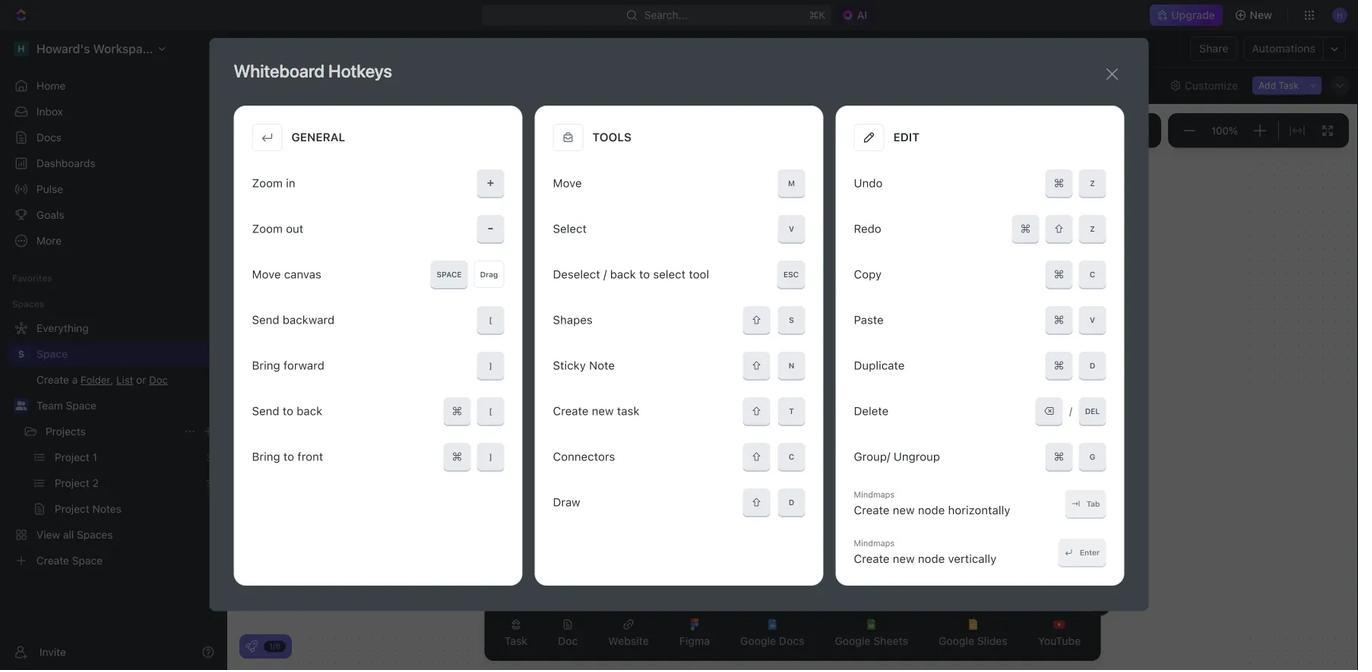 Task type: locate. For each thing, give the bounding box(es) containing it.
1 vertical spatial space, , element
[[14, 347, 29, 362]]

google left slides
[[939, 635, 974, 648]]

task left doc
[[504, 635, 528, 648]]

google for google sheets
[[835, 635, 871, 648]]

space up team
[[36, 348, 68, 360]]

s down "spaces"
[[18, 349, 24, 360]]

space, , element
[[240, 43, 252, 55], [14, 347, 29, 362]]

hotkeys
[[328, 61, 392, 81]]

inbox link
[[6, 100, 220, 124]]

tree
[[6, 316, 220, 573]]

task button
[[492, 610, 540, 657]]

google inside google slides button
[[939, 635, 974, 648]]

1 horizontal spatial task
[[1279, 80, 1299, 91]]

board
[[381, 79, 410, 92]]

0 vertical spatial s
[[244, 44, 249, 53]]

upgrade
[[1172, 9, 1215, 21]]

add task button
[[1253, 76, 1305, 95]]

0 horizontal spatial s
[[18, 349, 24, 360]]

s inside s space
[[244, 44, 249, 53]]

google docs
[[740, 635, 805, 648]]

1 horizontal spatial docs
[[779, 635, 805, 648]]

tree inside sidebar navigation
[[6, 316, 220, 573]]

board link
[[378, 75, 410, 96]]

search...
[[644, 9, 688, 21]]

1 vertical spatial space
[[36, 348, 68, 360]]

2 horizontal spatial google
[[939, 635, 974, 648]]

tree containing space
[[6, 316, 220, 573]]

list link
[[331, 75, 353, 96]]

google inside google docs button
[[740, 635, 776, 648]]

favorites button
[[6, 269, 58, 287]]

google right figma
[[740, 635, 776, 648]]

s space
[[244, 42, 287, 55]]

sidebar navigation
[[0, 30, 227, 670]]

0 vertical spatial task
[[1279, 80, 1299, 91]]

1 google from the left
[[740, 635, 776, 648]]

1 horizontal spatial google
[[835, 635, 871, 648]]

onboarding checklist button image
[[246, 641, 258, 653]]

google left sheets
[[835, 635, 871, 648]]

space up 'projects'
[[66, 399, 96, 412]]

2 vertical spatial space
[[66, 399, 96, 412]]

task inside 'button'
[[504, 635, 528, 648]]

upgrade link
[[1150, 5, 1223, 26]]

figma button
[[667, 610, 722, 657]]

0 vertical spatial docs
[[36, 131, 62, 144]]

0 vertical spatial space, , element
[[240, 43, 252, 55]]

s up whiteboard
[[244, 44, 249, 53]]

100%
[[1212, 124, 1238, 137]]

pulse link
[[6, 177, 220, 201]]

1 vertical spatial task
[[504, 635, 528, 648]]

team space link
[[36, 394, 217, 418]]

space link
[[36, 342, 217, 366]]

0 horizontal spatial space, , element
[[14, 347, 29, 362]]

dashboards
[[36, 157, 95, 169]]

pulse
[[36, 183, 63, 195]]

0 horizontal spatial docs
[[36, 131, 62, 144]]

list
[[334, 79, 353, 92]]

space up whiteboard
[[255, 42, 287, 55]]

space, , element up whiteboard
[[240, 43, 252, 55]]

add task
[[1259, 80, 1299, 91]]

space, , element down "spaces"
[[14, 347, 29, 362]]

1 horizontal spatial s
[[244, 44, 249, 53]]

website button
[[596, 610, 661, 657]]

1 vertical spatial docs
[[779, 635, 805, 648]]

google slides
[[939, 635, 1008, 648]]

docs
[[36, 131, 62, 144], [779, 635, 805, 648]]

0 horizontal spatial task
[[504, 635, 528, 648]]

s inside navigation
[[18, 349, 24, 360]]

0 horizontal spatial google
[[740, 635, 776, 648]]

task right the add
[[1279, 80, 1299, 91]]

3 google from the left
[[939, 635, 974, 648]]

google
[[740, 635, 776, 648], [835, 635, 871, 648], [939, 635, 974, 648]]

doc
[[558, 635, 578, 648]]

inbox
[[36, 105, 63, 118]]

0 vertical spatial space
[[255, 42, 287, 55]]

google slides button
[[927, 610, 1020, 657]]

spaces
[[12, 299, 44, 309]]

home
[[36, 79, 66, 92]]

google sheets button
[[823, 610, 920, 657]]

1 vertical spatial s
[[18, 349, 24, 360]]

task
[[1279, 80, 1299, 91], [504, 635, 528, 648]]

google for google docs
[[740, 635, 776, 648]]

overview
[[259, 79, 306, 92]]

whiteboard hotkeys dialog
[[209, 38, 1149, 611]]

2 google from the left
[[835, 635, 871, 648]]

invite
[[40, 646, 66, 659]]

space
[[255, 42, 287, 55], [36, 348, 68, 360], [66, 399, 96, 412]]

google inside "google sheets" button
[[835, 635, 871, 648]]

s
[[244, 44, 249, 53], [18, 349, 24, 360]]

automations button
[[1245, 37, 1323, 60]]

google sheets
[[835, 635, 908, 648]]

automations
[[1252, 42, 1316, 55]]



Task type: describe. For each thing, give the bounding box(es) containing it.
team space
[[36, 399, 96, 412]]

space for team space
[[66, 399, 96, 412]]

projects link
[[46, 420, 178, 444]]

customize
[[1185, 79, 1238, 92]]

team
[[36, 399, 63, 412]]

share button
[[1190, 36, 1238, 61]]

favorites
[[12, 273, 52, 284]]

youtube
[[1038, 635, 1081, 648]]

task inside add task button
[[1279, 80, 1299, 91]]

docs link
[[6, 125, 220, 150]]

youtube button
[[1026, 610, 1093, 657]]

s for s
[[18, 349, 24, 360]]

new button
[[1229, 3, 1281, 27]]

projects
[[46, 425, 86, 438]]

share
[[1199, 42, 1229, 55]]

home link
[[6, 74, 220, 98]]

s for s space
[[244, 44, 249, 53]]

website
[[608, 635, 649, 648]]

overview link
[[256, 75, 306, 96]]

⌘k
[[809, 9, 826, 21]]

user group image
[[16, 401, 27, 410]]

dashboards link
[[6, 151, 220, 176]]

figma
[[679, 635, 710, 648]]

100% button
[[1209, 121, 1241, 140]]

goals
[[36, 209, 64, 221]]

space for s space
[[255, 42, 287, 55]]

docs inside docs link
[[36, 131, 62, 144]]

add
[[1259, 80, 1276, 91]]

doc button
[[546, 610, 590, 657]]

docs inside google docs button
[[779, 635, 805, 648]]

whiteboard hotkeys
[[234, 61, 392, 81]]

new
[[1250, 9, 1272, 21]]

1/5
[[269, 642, 280, 651]]

onboarding checklist button element
[[246, 641, 258, 653]]

customize button
[[1165, 75, 1243, 96]]

1 horizontal spatial space, , element
[[240, 43, 252, 55]]

space, , element inside sidebar navigation
[[14, 347, 29, 362]]

slides
[[977, 635, 1008, 648]]

goals link
[[6, 203, 220, 227]]

google docs button
[[728, 610, 817, 657]]

space inside 'link'
[[36, 348, 68, 360]]

whiteboard
[[234, 61, 325, 81]]

sheets
[[873, 635, 908, 648]]

google for google slides
[[939, 635, 974, 648]]



Task type: vqa. For each thing, say whether or not it's contained in the screenshot.
Favorites on the left of the page
yes



